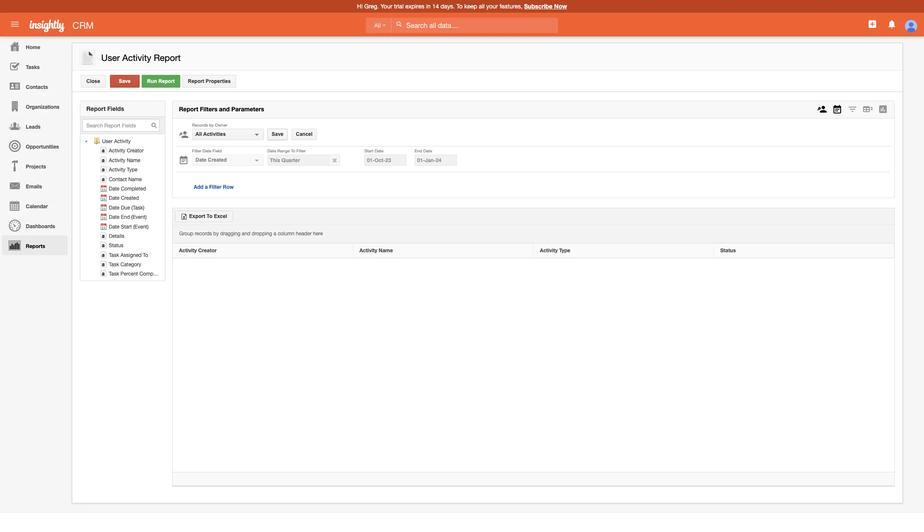 Task type: locate. For each thing, give the bounding box(es) containing it.
and
[[219, 105, 230, 113], [242, 231, 251, 237]]

field text image for task percent complete
[[100, 270, 107, 277]]

reports
[[26, 243, 45, 249]]

1 horizontal spatial created
[[208, 157, 227, 163]]

status inside tree item
[[109, 243, 123, 249]]

to right the "assigned"
[[143, 252, 148, 258]]

1 vertical spatial (event)
[[133, 224, 149, 230]]

2 vertical spatial field calendar image
[[100, 213, 107, 220]]

1 horizontal spatial creator
[[198, 247, 217, 254]]

date up date from "text field"
[[375, 148, 384, 153]]

1 vertical spatial and
[[242, 231, 251, 237]]

0 vertical spatial task
[[109, 252, 119, 258]]

activity creator down records
[[179, 247, 217, 254]]

report right run
[[158, 78, 175, 84]]

save
[[119, 78, 131, 84]]

0 vertical spatial (event)
[[131, 214, 147, 220]]

all inside "link"
[[374, 22, 381, 29]]

created inside button
[[208, 157, 227, 163]]

3 field text image from the top
[[100, 176, 107, 182]]

date up details
[[109, 224, 120, 230]]

0 horizontal spatial to
[[143, 252, 148, 258]]

all for all activities
[[196, 131, 202, 137]]

1 field text image from the top
[[100, 166, 107, 173]]

(event) down (task)
[[131, 214, 147, 220]]

fields
[[107, 105, 124, 112]]

1 vertical spatial by
[[213, 231, 219, 237]]

0 vertical spatial all
[[374, 22, 381, 29]]

here
[[313, 231, 323, 237]]

start
[[365, 148, 374, 153], [121, 224, 132, 230]]

task category
[[109, 262, 141, 268]]

2 field text image from the top
[[100, 157, 107, 163]]

1 horizontal spatial a
[[274, 231, 276, 237]]

and right filters
[[219, 105, 230, 113]]

1 horizontal spatial filter
[[209, 184, 222, 190]]

name inside row
[[379, 247, 393, 254]]

activity creator inside tree item
[[109, 148, 144, 154]]

date created down filter date field
[[196, 157, 227, 163]]

records
[[192, 122, 208, 127]]

field calendar image for date start (event)
[[100, 223, 107, 230]]

0 horizontal spatial status
[[109, 243, 123, 249]]

by
[[209, 122, 214, 127], [213, 231, 219, 237]]

group records by dragging and dropping a column header here
[[179, 231, 323, 237]]

0 vertical spatial activity creator
[[109, 148, 144, 154]]

3 field text image from the top
[[100, 242, 107, 249]]

14
[[433, 3, 439, 10]]

report left properties at the top left
[[188, 78, 204, 84]]

report for report filters and parameters
[[179, 105, 198, 113]]

report inside run report link
[[158, 78, 175, 84]]

field text image for status
[[100, 242, 107, 249]]

0 vertical spatial field calendar image
[[100, 194, 107, 201]]

2 horizontal spatial to
[[457, 3, 463, 10]]

end down due
[[121, 214, 130, 220]]

0 horizontal spatial start
[[121, 224, 132, 230]]

0 vertical spatial user
[[101, 52, 120, 62]]

due
[[121, 205, 130, 211]]

type
[[127, 167, 137, 173], [560, 247, 571, 254]]

a
[[205, 184, 208, 190], [274, 231, 276, 237]]

all inside button
[[196, 131, 202, 137]]

1 vertical spatial activity type
[[540, 247, 571, 254]]

0 horizontal spatial all
[[196, 131, 202, 137]]

field text image
[[100, 166, 107, 173], [100, 232, 107, 239], [100, 242, 107, 249], [100, 251, 107, 258], [100, 270, 107, 277]]

task up 'task category'
[[109, 252, 119, 258]]

filters
[[200, 105, 218, 113]]

export to excel
[[189, 213, 227, 219]]

None button
[[268, 129, 288, 140], [292, 129, 317, 140], [268, 129, 288, 140], [292, 129, 317, 140]]

field calendar image left date completed
[[100, 185, 107, 192]]

all activities
[[196, 131, 226, 137]]

tree item containing user activity
[[83, 136, 163, 279]]

0 horizontal spatial and
[[219, 105, 230, 113]]

date down the date due (task)
[[109, 214, 120, 220]]

close button
[[81, 75, 106, 88]]

expires
[[406, 3, 425, 10]]

2 vertical spatial task
[[109, 271, 119, 277]]

1 vertical spatial creator
[[198, 247, 217, 254]]

2 task from the top
[[109, 262, 119, 268]]

created down date completed
[[121, 195, 139, 201]]

user right field folder image
[[102, 138, 113, 144]]

activity creator down user activity
[[109, 148, 144, 154]]

0 vertical spatial to
[[457, 3, 463, 10]]

1 horizontal spatial date created
[[196, 157, 227, 163]]

all down greg.
[[374, 22, 381, 29]]

report
[[154, 52, 181, 62], [158, 78, 175, 84], [188, 78, 204, 84], [86, 105, 106, 112], [179, 105, 198, 113]]

category
[[121, 262, 141, 268]]

1 vertical spatial activity creator
[[179, 247, 217, 254]]

created
[[208, 157, 227, 163], [121, 195, 139, 201]]

to right range at the left top of page
[[291, 148, 295, 153]]

activity type
[[109, 167, 137, 173], [540, 247, 571, 254]]

days.
[[441, 3, 455, 10]]

1 field text image from the top
[[100, 147, 107, 154]]

user
[[101, 52, 120, 62], [102, 138, 113, 144]]

percent
[[121, 271, 138, 277]]

end up date to text field
[[415, 148, 422, 153]]

1 vertical spatial task
[[109, 262, 119, 268]]

and right dragging
[[242, 231, 251, 237]]

task for task category
[[109, 262, 119, 268]]

notifications image
[[887, 19, 897, 29]]

activity type inside tree item
[[109, 167, 137, 173]]

(event)
[[131, 214, 147, 220], [133, 224, 149, 230]]

leads
[[26, 124, 41, 130]]

calendar
[[26, 203, 48, 210]]

creator
[[127, 148, 144, 154], [198, 247, 217, 254]]

0 vertical spatial start
[[365, 148, 374, 153]]

1 horizontal spatial and
[[242, 231, 251, 237]]

field text image
[[100, 147, 107, 154], [100, 157, 107, 163], [100, 176, 107, 182], [100, 261, 107, 268]]

0 horizontal spatial a
[[205, 184, 208, 190]]

organizations link
[[2, 96, 68, 116]]

(event) for date start (event)
[[133, 224, 149, 230]]

Search all data.... text field
[[392, 18, 559, 33]]

date
[[203, 148, 212, 153], [268, 148, 276, 153], [375, 148, 384, 153], [424, 148, 432, 153], [196, 157, 207, 163], [109, 186, 120, 192], [109, 195, 120, 201], [109, 205, 120, 211], [109, 214, 120, 220], [109, 224, 120, 230]]

add a filter row link
[[194, 184, 234, 190]]

owner
[[215, 122, 228, 127]]

filter left row
[[209, 184, 222, 190]]

2 field calendar image from the top
[[100, 223, 107, 230]]

date inside date created button
[[196, 157, 207, 163]]

field calendar image for date due (task)
[[100, 204, 107, 211]]

0 vertical spatial type
[[127, 167, 137, 173]]

task down 'task category'
[[109, 271, 119, 277]]

by right records
[[213, 231, 219, 237]]

reports link
[[2, 235, 68, 255]]

date left due
[[109, 205, 120, 211]]

0 vertical spatial created
[[208, 157, 227, 163]]

0 vertical spatial a
[[205, 184, 208, 190]]

field
[[213, 148, 222, 153]]

report inside report properties button
[[188, 78, 204, 84]]

0 vertical spatial end
[[415, 148, 422, 153]]

type inside tree item
[[127, 167, 137, 173]]

2 horizontal spatial filter
[[297, 148, 306, 153]]

status
[[109, 243, 123, 249], [721, 247, 736, 254]]

1 vertical spatial field calendar image
[[100, 223, 107, 230]]

field text image for activity name
[[100, 157, 107, 163]]

(event) down date end (event) on the top left of page
[[133, 224, 149, 230]]

0 vertical spatial creator
[[127, 148, 144, 154]]

2 vertical spatial name
[[379, 247, 393, 254]]

1 vertical spatial to
[[291, 148, 295, 153]]

1 horizontal spatial activity type
[[540, 247, 571, 254]]

task assigned to
[[109, 252, 148, 258]]

date down filter date field
[[196, 157, 207, 163]]

1 horizontal spatial type
[[560, 247, 571, 254]]

in
[[426, 3, 431, 10]]

5 field text image from the top
[[100, 270, 107, 277]]

by up all activities
[[209, 122, 214, 127]]

1 vertical spatial end
[[121, 214, 130, 220]]

1 vertical spatial created
[[121, 195, 139, 201]]

0 horizontal spatial type
[[127, 167, 137, 173]]

0 vertical spatial date created
[[196, 157, 227, 163]]

0 horizontal spatial end
[[121, 214, 130, 220]]

to inside "hi greg. your trial expires in 14 days. to keep all your features, subscribe now"
[[457, 3, 463, 10]]

dashboards link
[[2, 216, 68, 235]]

field calendar image
[[100, 185, 107, 192], [100, 223, 107, 230]]

task
[[109, 252, 119, 258], [109, 262, 119, 268], [109, 271, 119, 277]]

emails link
[[2, 176, 68, 196]]

navigation
[[0, 36, 68, 255]]

created down field
[[208, 157, 227, 163]]

1 horizontal spatial all
[[374, 22, 381, 29]]

None text field
[[268, 155, 330, 166]]

1 horizontal spatial activity name
[[360, 247, 393, 254]]

range
[[278, 148, 290, 153]]

0 horizontal spatial date created
[[109, 195, 139, 201]]

all
[[374, 22, 381, 29], [196, 131, 202, 137]]

user up save
[[101, 52, 120, 62]]

field calendar image
[[100, 194, 107, 201], [100, 204, 107, 211], [100, 213, 107, 220]]

activity creator
[[109, 148, 144, 154], [179, 247, 217, 254]]

1 vertical spatial date created
[[109, 195, 139, 201]]

end date
[[415, 148, 432, 153]]

4 field text image from the top
[[100, 251, 107, 258]]

date left field
[[203, 148, 212, 153]]

0 vertical spatial activity name
[[109, 157, 140, 163]]

a right add
[[205, 184, 208, 190]]

0 horizontal spatial activity creator
[[109, 148, 144, 154]]

1 vertical spatial all
[[196, 131, 202, 137]]

white image
[[396, 21, 402, 27]]

all down records
[[196, 131, 202, 137]]

field calendar image left the date start (event)
[[100, 223, 107, 230]]

add
[[194, 184, 204, 190]]

0 horizontal spatial activity name
[[109, 157, 140, 163]]

1 task from the top
[[109, 252, 119, 258]]

user activity
[[102, 138, 131, 144]]

1 vertical spatial activity name
[[360, 247, 393, 254]]

to
[[457, 3, 463, 10], [291, 148, 295, 153], [143, 252, 148, 258]]

now
[[555, 3, 567, 10]]

field text image for activity type
[[100, 166, 107, 173]]

start up date from "text field"
[[365, 148, 374, 153]]

a left the "column"
[[274, 231, 276, 237]]

user for user activity report
[[101, 52, 120, 62]]

end
[[415, 148, 422, 153], [121, 214, 130, 220]]

task for task assigned to
[[109, 252, 119, 258]]

run report link
[[142, 75, 180, 88]]

1 vertical spatial field calendar image
[[100, 204, 107, 211]]

filter left field
[[192, 148, 202, 153]]

1 field calendar image from the top
[[100, 185, 107, 192]]

1 field calendar image from the top
[[100, 194, 107, 201]]

user activity report
[[101, 52, 181, 62]]

creator down user activity
[[127, 148, 144, 154]]

date up date to text field
[[424, 148, 432, 153]]

0 vertical spatial by
[[209, 122, 214, 127]]

filter right range at the left top of page
[[297, 148, 306, 153]]

report up records
[[179, 105, 198, 113]]

task left category
[[109, 262, 119, 268]]

1 vertical spatial name
[[128, 176, 142, 182]]

navigation containing home
[[0, 36, 68, 255]]

0 horizontal spatial activity type
[[109, 167, 137, 173]]

your
[[487, 3, 498, 10]]

0 horizontal spatial creator
[[127, 148, 144, 154]]

3 task from the top
[[109, 271, 119, 277]]

start down date end (event) on the top left of page
[[121, 224, 132, 230]]

activity name inside row
[[360, 247, 393, 254]]

Date To text field
[[415, 155, 457, 166]]

contact name
[[109, 176, 142, 182]]

to left keep
[[457, 3, 463, 10]]

0 vertical spatial field calendar image
[[100, 185, 107, 192]]

activity name
[[109, 157, 140, 163], [360, 247, 393, 254]]

0 horizontal spatial created
[[121, 195, 139, 201]]

2 vertical spatial to
[[143, 252, 148, 258]]

tree item
[[83, 136, 163, 279]]

4 field text image from the top
[[100, 261, 107, 268]]

creator down records
[[198, 247, 217, 254]]

0 vertical spatial activity type
[[109, 167, 137, 173]]

date created up due
[[109, 195, 139, 201]]

Search Report Fields text field
[[83, 119, 160, 132]]

group
[[179, 231, 193, 237]]

row
[[173, 243, 895, 258]]

0 horizontal spatial filter
[[192, 148, 202, 153]]

created inside tree item
[[121, 195, 139, 201]]

3 field calendar image from the top
[[100, 213, 107, 220]]

tasks link
[[2, 56, 68, 76]]

name
[[127, 157, 140, 163], [128, 176, 142, 182], [379, 247, 393, 254]]

2 field text image from the top
[[100, 232, 107, 239]]

row containing activity creator
[[173, 243, 895, 258]]

date created
[[196, 157, 227, 163], [109, 195, 139, 201]]

1 vertical spatial start
[[121, 224, 132, 230]]

subscribe
[[524, 3, 553, 10]]

1 horizontal spatial to
[[291, 148, 295, 153]]

2 field calendar image from the top
[[100, 204, 107, 211]]

report left fields
[[86, 105, 106, 112]]

1 vertical spatial user
[[102, 138, 113, 144]]



Task type: vqa. For each thing, say whether or not it's contained in the screenshot.
All in the Button
yes



Task type: describe. For each thing, give the bounding box(es) containing it.
user for user activity
[[102, 138, 113, 144]]

all activities button
[[192, 129, 264, 140]]

1 horizontal spatial status
[[721, 247, 736, 254]]

field text image for contact name
[[100, 176, 107, 182]]

your
[[381, 3, 393, 10]]

records
[[195, 231, 212, 237]]

trial
[[394, 3, 404, 10]]

dragging
[[220, 231, 241, 237]]

header
[[296, 231, 312, 237]]

report fields
[[86, 105, 124, 112]]

contacts link
[[2, 76, 68, 96]]

date start (event)
[[109, 224, 149, 230]]

greg.
[[365, 3, 379, 10]]

activity type inside row
[[540, 247, 571, 254]]

assigned
[[121, 252, 142, 258]]

close
[[86, 78, 100, 84]]

export
[[189, 213, 205, 219]]

task for task percent complete
[[109, 271, 119, 277]]

features,
[[500, 3, 523, 10]]

complete
[[139, 271, 162, 277]]

run report
[[147, 78, 175, 84]]

date up the date due (task)
[[109, 195, 120, 201]]

(task)
[[131, 205, 144, 211]]

home link
[[2, 36, 68, 56]]

1 vertical spatial a
[[274, 231, 276, 237]]

date end (event)
[[109, 214, 147, 220]]

organizations
[[26, 104, 59, 110]]

activities
[[203, 131, 226, 137]]

field calendar image for date completed
[[100, 185, 107, 192]]

projects
[[26, 163, 46, 170]]

leads link
[[2, 116, 68, 136]]

to for date range to filter
[[291, 148, 295, 153]]

Date From text field
[[365, 155, 407, 166]]

date created inside button
[[196, 157, 227, 163]]

date due (task)
[[109, 205, 144, 211]]

1 horizontal spatial start
[[365, 148, 374, 153]]

remove image
[[332, 158, 338, 163]]

0 vertical spatial and
[[219, 105, 230, 113]]

date down "contact"
[[109, 186, 120, 192]]

1 horizontal spatial end
[[415, 148, 422, 153]]

opportunities link
[[2, 136, 68, 156]]

completed
[[121, 186, 146, 192]]

contacts
[[26, 84, 48, 90]]

all link
[[366, 18, 392, 33]]

date completed
[[109, 186, 146, 192]]

dropping
[[252, 231, 272, 237]]

date left range at the left top of page
[[268, 148, 276, 153]]

calendar link
[[2, 196, 68, 216]]

start inside tree item
[[121, 224, 132, 230]]

report for report properties
[[188, 78, 204, 84]]

start date
[[365, 148, 384, 153]]

home
[[26, 44, 40, 50]]

creator inside tree item
[[127, 148, 144, 154]]

emails
[[26, 183, 42, 190]]

report for report fields
[[86, 105, 106, 112]]

contact
[[109, 176, 127, 182]]

dashboards
[[26, 223, 55, 229]]

all for all
[[374, 22, 381, 29]]

date created button
[[192, 155, 264, 166]]

keep
[[465, 3, 478, 10]]

(event) for date end (event)
[[131, 214, 147, 220]]

report properties button
[[182, 75, 236, 88]]

field text image for activity creator
[[100, 147, 107, 154]]

report filters and parameters
[[179, 105, 264, 113]]

field text image for details
[[100, 232, 107, 239]]

hi
[[357, 3, 363, 10]]

add a filter row
[[194, 184, 234, 190]]

tasks
[[26, 64, 40, 70]]

field folder image
[[94, 138, 100, 144]]

report up run report
[[154, 52, 181, 62]]

properties
[[206, 78, 231, 84]]

0 vertical spatial name
[[127, 157, 140, 163]]

field text image for task category
[[100, 261, 107, 268]]

opportunities
[[26, 144, 59, 150]]

to
[[207, 213, 213, 219]]

field text image for task assigned to
[[100, 251, 107, 258]]

details
[[109, 233, 124, 239]]

subscribe now link
[[524, 3, 567, 10]]

1 vertical spatial type
[[560, 247, 571, 254]]

save button
[[110, 75, 140, 88]]

field calendar image for date created
[[100, 194, 107, 201]]

column
[[278, 231, 295, 237]]

end inside tree item
[[121, 214, 130, 220]]

date range to filter
[[268, 148, 306, 153]]

field calendar image for date end (event)
[[100, 213, 107, 220]]

1 horizontal spatial activity creator
[[179, 247, 217, 254]]

run
[[147, 78, 157, 84]]

row
[[223, 184, 234, 190]]

hi greg. your trial expires in 14 days. to keep all your features, subscribe now
[[357, 3, 567, 10]]

projects link
[[2, 156, 68, 176]]

crm
[[73, 20, 94, 31]]

filter date field
[[192, 148, 222, 153]]

records by owner
[[192, 122, 228, 127]]

to for task assigned to
[[143, 252, 148, 258]]

activity name inside tree item
[[109, 157, 140, 163]]

all
[[479, 3, 485, 10]]

report properties
[[188, 78, 231, 84]]

excel
[[214, 213, 227, 219]]

parameters
[[231, 105, 264, 113]]



